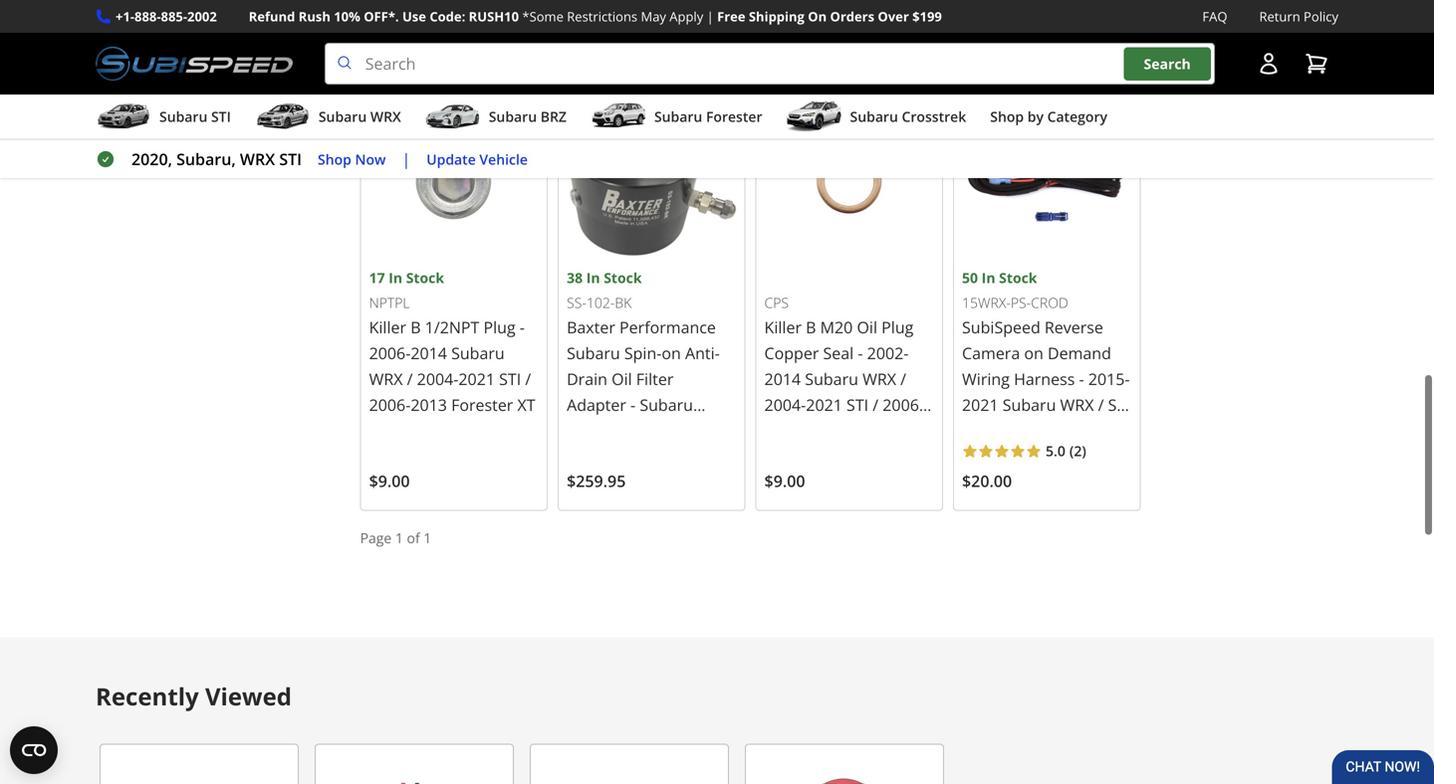 Task type: vqa. For each thing, say whether or not it's contained in the screenshot.
Shop related to Shop by Category
yes



Task type: locate. For each thing, give the bounding box(es) containing it.
wrx
[[370, 107, 401, 126], [240, 149, 275, 170], [369, 369, 403, 390], [863, 369, 896, 390], [1060, 394, 1094, 416]]

free
[[717, 7, 746, 25]]

0 vertical spatial 2013
[[411, 394, 447, 416]]

forester inside 17 in stock nptpl killer b 1/2npt plug - 2006-2014 subaru wrx / 2004-2021 sti / 2006-2013 forester xt
[[451, 394, 513, 416]]

1 horizontal spatial (
[[1070, 442, 1074, 461]]

0 vertical spatial xt
[[517, 394, 535, 416]]

page 1 of 1
[[360, 529, 432, 548]]

$9.00
[[369, 471, 410, 492], [765, 471, 805, 492]]

subaru down seal
[[805, 369, 859, 390]]

subaru down 1/2npt on the top of page
[[451, 343, 505, 364]]

2021 inside 17 in stock nptpl killer b 1/2npt plug - 2006-2014 subaru wrx / 2004-2021 sti / 2006-2013 forester xt
[[459, 369, 495, 390]]

1 vertical spatial -
[[858, 343, 863, 364]]

1 horizontal spatial xt
[[871, 420, 889, 442]]

subaru crosstrek
[[850, 107, 966, 126]]

subaru up shop now
[[319, 107, 367, 126]]

1 right code:
[[481, 8, 489, 27]]

0 horizontal spatial )
[[489, 8, 493, 27]]

1 horizontal spatial $9.00
[[765, 471, 805, 492]]

- for plug
[[520, 317, 525, 338]]

38
[[567, 268, 583, 287]]

a subaru forester thumbnail image image
[[591, 102, 646, 132]]

killer down cps
[[765, 317, 802, 338]]

viewed
[[205, 681, 292, 713]]

b inside cps killer b m20 oil plug copper seal - 2002- 2014 subaru wrx / 2004-2021 sti / 2006- 2013 forester xt
[[806, 317, 816, 338]]

wrx down nptpl
[[369, 369, 403, 390]]

| right now
[[402, 149, 411, 170]]

subaru left brz
[[489, 107, 537, 126]]

return
[[1260, 7, 1301, 25]]

1 horizontal spatial crosstrek
[[1044, 446, 1115, 468]]

1 horizontal spatial plug
[[882, 317, 914, 338]]

sti
[[211, 107, 231, 126], [279, 149, 302, 170], [499, 369, 521, 390], [847, 394, 869, 416], [1108, 394, 1130, 416]]

0 vertical spatial )
[[489, 8, 493, 27]]

$15.99
[[765, 37, 814, 59]]

0 horizontal spatial stock
[[406, 268, 444, 287]]

5.0 right use
[[453, 8, 473, 27]]

now
[[355, 150, 386, 169]]

killer
[[369, 317, 406, 338], [765, 317, 802, 338]]

in right 50
[[982, 268, 996, 287]]

2004- inside 17 in stock nptpl killer b 1/2npt plug - 2006-2014 subaru wrx / 2004-2021 sti / 2006-2013 forester xt
[[417, 369, 459, 390]]

- right seal
[[858, 343, 863, 364]]

subaru up 2018
[[1003, 394, 1056, 416]]

subaru brz
[[489, 107, 567, 126]]

by
[[1028, 107, 1044, 126]]

1 horizontal spatial 2014
[[765, 369, 801, 390]]

2004- down copper
[[765, 394, 806, 416]]

crosstrek inside dropdown button
[[902, 107, 966, 126]]

1 right of
[[424, 529, 432, 548]]

0 vertical spatial crosstrek
[[902, 107, 966, 126]]

orders
[[830, 7, 875, 25]]

2021 down 1/2npt on the top of page
[[459, 369, 495, 390]]

2014 inside 17 in stock nptpl killer b 1/2npt plug - 2006-2014 subaru wrx / 2004-2021 sti / 2006-2013 forester xt
[[411, 343, 447, 364]]

1 horizontal spatial 2013
[[765, 420, 801, 442]]

0 horizontal spatial (
[[477, 8, 481, 27]]

( right 2018
[[1070, 442, 1074, 461]]

bk
[[615, 294, 632, 312]]

2015-
[[1089, 369, 1130, 390]]

0 vertical spatial shop
[[990, 107, 1024, 126]]

1 horizontal spatial 2004-
[[765, 394, 806, 416]]

1 horizontal spatial 5.0
[[1046, 442, 1066, 461]]

0 horizontal spatial plug
[[484, 317, 516, 338]]

1 vertical spatial (
[[1070, 442, 1074, 461]]

1 horizontal spatial stock
[[604, 268, 642, 287]]

0 vertical spatial 2014
[[411, 343, 447, 364]]

shop left now
[[318, 150, 352, 169]]

off*.
[[364, 7, 399, 25]]

2021 inside 50 in stock 15wrx-ps-crod subispeed reverse camera on demand wiring harness - 2015- 2021 subaru wrx / sti / 2014-2018 forester / 2013-2017 crosstrek
[[962, 394, 999, 416]]

in inside 50 in stock 15wrx-ps-crod subispeed reverse camera on demand wiring harness - 2015- 2021 subaru wrx / sti / 2014-2018 forester / 2013-2017 crosstrek
[[982, 268, 996, 287]]

camera
[[962, 343, 1020, 364]]

0 horizontal spatial shop
[[318, 150, 352, 169]]

$29.69
[[567, 37, 617, 59]]

subaru right a subaru forester thumbnail image
[[654, 107, 703, 126]]

plug right 1/2npt on the top of page
[[484, 317, 516, 338]]

forester right 2018
[[1054, 420, 1116, 442]]

0 horizontal spatial crosstrek
[[902, 107, 966, 126]]

xt
[[517, 394, 535, 416], [871, 420, 889, 442]]

2021 down the wiring on the right of page
[[962, 394, 999, 416]]

0 horizontal spatial -
[[520, 317, 525, 338]]

1 b from the left
[[411, 317, 421, 338]]

killer down nptpl
[[369, 317, 406, 338]]

2 horizontal spatial -
[[1079, 369, 1084, 390]]

crod
[[1031, 294, 1069, 312]]

1 killer from the left
[[369, 317, 406, 338]]

- inside 17 in stock nptpl killer b 1/2npt plug - 2006-2014 subaru wrx / 2004-2021 sti / 2006-2013 forester xt
[[520, 317, 525, 338]]

2006- for killer b m20 oil plug copper seal - 2002- 2014 subaru wrx / 2004-2021 sti / 2006- 2013 forester xt
[[883, 394, 924, 416]]

forester down search input field
[[706, 107, 763, 126]]

3 in from the left
[[982, 268, 996, 287]]

crosstrek down $25.50
[[902, 107, 966, 126]]

1 horizontal spatial 2021
[[806, 394, 843, 416]]

wrx up now
[[370, 107, 401, 126]]

1 horizontal spatial -
[[858, 343, 863, 364]]

2
[[1074, 442, 1082, 461]]

forester inside 50 in stock 15wrx-ps-crod subispeed reverse camera on demand wiring harness - 2015- 2021 subaru wrx / sti / 2014-2018 forester / 2013-2017 crosstrek
[[1054, 420, 1116, 442]]

0 horizontal spatial in
[[389, 268, 403, 287]]

1 vertical spatial 2014
[[765, 369, 801, 390]]

faq link
[[1203, 6, 1228, 27]]

demand
[[1048, 343, 1112, 364]]

update vehicle
[[427, 150, 528, 169]]

+1-
[[116, 7, 135, 25]]

stock up nptpl
[[406, 268, 444, 287]]

2 killer from the left
[[765, 317, 802, 338]]

1 horizontal spatial b
[[806, 317, 816, 338]]

subaru right the a subaru crosstrek thumbnail image
[[850, 107, 898, 126]]

0 vertical spatial 2004-
[[417, 369, 459, 390]]

ps-
[[1011, 294, 1031, 312]]

a subaru crosstrek thumbnail image image
[[786, 102, 842, 132]]

1 horizontal spatial shop
[[990, 107, 1024, 126]]

shop left by
[[990, 107, 1024, 126]]

1 vertical spatial shop
[[318, 150, 352, 169]]

1 horizontal spatial killer
[[765, 317, 802, 338]]

subaru inside 50 in stock 15wrx-ps-crod subispeed reverse camera on demand wiring harness - 2015- 2021 subaru wrx / sti / 2014-2018 forester / 2013-2017 crosstrek
[[1003, 394, 1056, 416]]

subaru up subaru,
[[159, 107, 208, 126]]

$25.50
[[962, 37, 1012, 59]]

0 horizontal spatial b
[[411, 317, 421, 338]]

2 in from the left
[[586, 268, 600, 287]]

2004- inside cps killer b m20 oil plug copper seal - 2002- 2014 subaru wrx / 2004-2021 sti / 2006- 2013 forester xt
[[765, 394, 806, 416]]

2021 down seal
[[806, 394, 843, 416]]

2014 inside cps killer b m20 oil plug copper seal - 2002- 2014 subaru wrx / 2004-2021 sti / 2006- 2013 forester xt
[[765, 369, 801, 390]]

0 vertical spatial |
[[707, 7, 714, 25]]

wrx inside dropdown button
[[370, 107, 401, 126]]

shop
[[990, 107, 1024, 126], [318, 150, 352, 169]]

0 horizontal spatial 2021
[[459, 369, 495, 390]]

subaru forester button
[[591, 99, 763, 139]]

1 plug from the left
[[484, 317, 516, 338]]

subaru wrx button
[[255, 99, 401, 139]]

stock up ps- on the top right
[[999, 268, 1037, 287]]

0 horizontal spatial 2014
[[411, 343, 447, 364]]

0 horizontal spatial 5.0
[[453, 8, 473, 27]]

2013 down 1/2npt on the top of page
[[411, 394, 447, 416]]

- inside cps killer b m20 oil plug copper seal - 2002- 2014 subaru wrx / 2004-2021 sti / 2006- 2013 forester xt
[[858, 343, 863, 364]]

) for $20.00
[[1082, 442, 1086, 461]]

5.0 ( 1 )
[[453, 8, 493, 27]]

2014
[[411, 343, 447, 364], [765, 369, 801, 390]]

2 $9.00 from the left
[[765, 471, 805, 492]]

2 plug from the left
[[882, 317, 914, 338]]

( for $20.00
[[1070, 442, 1074, 461]]

return policy link
[[1260, 6, 1339, 27]]

+1-888-885-2002
[[116, 7, 217, 25]]

b
[[411, 317, 421, 338], [806, 317, 816, 338]]

sti inside cps killer b m20 oil plug copper seal - 2002- 2014 subaru wrx / 2004-2021 sti / 2006- 2013 forester xt
[[847, 394, 869, 416]]

in inside 17 in stock nptpl killer b 1/2npt plug - 2006-2014 subaru wrx / 2004-2021 sti / 2006-2013 forester xt
[[389, 268, 403, 287]]

in for ps-
[[982, 268, 996, 287]]

2006- inside cps killer b m20 oil plug copper seal - 2002- 2014 subaru wrx / 2004-2021 sti / 2006- 2013 forester xt
[[883, 394, 924, 416]]

killer inside 17 in stock nptpl killer b 1/2npt plug - 2006-2014 subaru wrx / 2004-2021 sti / 2006-2013 forester xt
[[369, 317, 406, 338]]

2014 down copper
[[765, 369, 801, 390]]

crosstrek
[[902, 107, 966, 126], [1044, 446, 1115, 468]]

2013 inside 17 in stock nptpl killer b 1/2npt plug - 2006-2014 subaru wrx / 2004-2021 sti / 2006-2013 forester xt
[[411, 394, 447, 416]]

1 vertical spatial xt
[[871, 420, 889, 442]]

wrx down 2015-
[[1060, 394, 1094, 416]]

$199
[[913, 7, 942, 25]]

0 horizontal spatial xt
[[517, 394, 535, 416]]

1 horizontal spatial 1
[[424, 529, 432, 548]]

1 vertical spatial |
[[402, 149, 411, 170]]

0 vertical spatial -
[[520, 317, 525, 338]]

b left m20
[[806, 317, 816, 338]]

2013 down copper
[[765, 420, 801, 442]]

/
[[407, 369, 413, 390], [525, 369, 531, 390], [901, 369, 906, 390], [873, 394, 879, 416], [1098, 394, 1104, 416], [962, 420, 968, 442], [1121, 420, 1126, 442]]

stock up bk
[[604, 268, 642, 287]]

- right 1/2npt on the top of page
[[520, 317, 525, 338]]

2 stock from the left
[[604, 268, 642, 287]]

$9.00 for killer b 1/2npt plug - 2006-2014 subaru wrx / 2004-2021 sti / 2006-2013 forester xt
[[369, 471, 410, 492]]

$29.69 link
[[558, 0, 746, 78]]

2004- down 1/2npt on the top of page
[[417, 369, 459, 390]]

update
[[427, 150, 476, 169]]

1 horizontal spatial )
[[1082, 442, 1086, 461]]

wrx down 2002-
[[863, 369, 896, 390]]

1 horizontal spatial in
[[586, 268, 600, 287]]

shop by category button
[[990, 99, 1108, 139]]

forester down seal
[[805, 420, 867, 442]]

2 b from the left
[[806, 317, 816, 338]]

vehicle
[[480, 150, 528, 169]]

1 vertical spatial crosstrek
[[1044, 446, 1115, 468]]

-
[[520, 317, 525, 338], [858, 343, 863, 364], [1079, 369, 1084, 390]]

0 horizontal spatial killer
[[369, 317, 406, 338]]

*some
[[522, 7, 564, 25]]

( right code:
[[477, 8, 481, 27]]

forester inside cps killer b m20 oil plug copper seal - 2002- 2014 subaru wrx / 2004-2021 sti / 2006- 2013 forester xt
[[805, 420, 867, 442]]

5.0 left 2
[[1046, 442, 1066, 461]]

in for 102-
[[586, 268, 600, 287]]

0 vertical spatial 5.0
[[453, 8, 473, 27]]

stock inside 50 in stock 15wrx-ps-crod subispeed reverse camera on demand wiring harness - 2015- 2021 subaru wrx / sti / 2014-2018 forester / 2013-2017 crosstrek
[[999, 268, 1037, 287]]

) right code:
[[489, 8, 493, 27]]

2021
[[459, 369, 495, 390], [806, 394, 843, 416], [962, 394, 999, 416]]

1 $9.00 from the left
[[369, 471, 410, 492]]

plug inside 17 in stock nptpl killer b 1/2npt plug - 2006-2014 subaru wrx / 2004-2021 sti / 2006-2013 forester xt
[[484, 317, 516, 338]]

b left 1/2npt on the top of page
[[411, 317, 421, 338]]

2 horizontal spatial 2021
[[962, 394, 999, 416]]

1 vertical spatial )
[[1082, 442, 1086, 461]]

seal
[[823, 343, 854, 364]]

in right 17 on the left top of the page
[[389, 268, 403, 287]]

stock inside 17 in stock nptpl killer b 1/2npt plug - 2006-2014 subaru wrx / 2004-2021 sti / 2006-2013 forester xt
[[406, 268, 444, 287]]

2 horizontal spatial stock
[[999, 268, 1037, 287]]

2 horizontal spatial in
[[982, 268, 996, 287]]

apply
[[670, 7, 703, 25]]

102-
[[587, 294, 615, 312]]

in right the 38
[[586, 268, 600, 287]]

xt inside cps killer b m20 oil plug copper seal - 2002- 2014 subaru wrx / 2004-2021 sti / 2006- 2013 forester xt
[[871, 420, 889, 442]]

- down demand on the top of page
[[1079, 369, 1084, 390]]

5.0
[[453, 8, 473, 27], [1046, 442, 1066, 461]]

| left free
[[707, 7, 714, 25]]

15wrx-
[[962, 294, 1011, 312]]

2013 inside cps killer b m20 oil plug copper seal - 2002- 2014 subaru wrx / 2004-2021 sti / 2006- 2013 forester xt
[[765, 420, 801, 442]]

nptpl
[[369, 294, 410, 312]]

forester
[[706, 107, 763, 126], [451, 394, 513, 416], [805, 420, 867, 442], [1054, 420, 1116, 442]]

0 horizontal spatial |
[[402, 149, 411, 170]]

a subaru wrx thumbnail image image
[[255, 102, 311, 132]]

1 vertical spatial 5.0
[[1046, 442, 1066, 461]]

885-
[[161, 7, 187, 25]]

a subaru sti thumbnail image image
[[96, 102, 151, 132]]

stock for bk
[[604, 268, 642, 287]]

crosstrek down 2018
[[1044, 446, 1115, 468]]

refund rush 10% off*. use code: rush10 *some restrictions may apply | free shipping on orders over $199
[[249, 7, 942, 25]]

0 horizontal spatial $9.00
[[369, 471, 410, 492]]

2 vertical spatial -
[[1079, 369, 1084, 390]]

1 stock from the left
[[406, 268, 444, 287]]

0 vertical spatial (
[[477, 8, 481, 27]]

10%
[[334, 7, 360, 25]]

1 vertical spatial 2004-
[[765, 394, 806, 416]]

category
[[1047, 107, 1108, 126]]

$15.99 link
[[756, 0, 943, 78]]

brz
[[541, 107, 567, 126]]

subaru
[[159, 107, 208, 126], [319, 107, 367, 126], [489, 107, 537, 126], [654, 107, 703, 126], [850, 107, 898, 126], [451, 343, 505, 364], [805, 369, 859, 390], [1003, 394, 1056, 416]]

plug inside cps killer b m20 oil plug copper seal - 2002- 2014 subaru wrx / 2004-2021 sti / 2006- 2013 forester xt
[[882, 317, 914, 338]]

stock inside 38 in stock ss-102-bk
[[604, 268, 642, 287]]

plug
[[484, 317, 516, 338], [882, 317, 914, 338]]

wrx inside cps killer b m20 oil plug copper seal - 2002- 2014 subaru wrx / 2004-2021 sti / 2006- 2013 forester xt
[[863, 369, 896, 390]]

0 horizontal spatial 2013
[[411, 394, 447, 416]]

shop inside dropdown button
[[990, 107, 1024, 126]]

wrx down a subaru wrx thumbnail image
[[240, 149, 275, 170]]

2021 for 1/2npt
[[459, 369, 495, 390]]

stock for b
[[406, 268, 444, 287]]

killer inside cps killer b m20 oil plug copper seal - 2002- 2014 subaru wrx / 2004-2021 sti / 2006- 2013 forester xt
[[765, 317, 802, 338]]

stock
[[406, 268, 444, 287], [604, 268, 642, 287], [999, 268, 1037, 287]]

0 horizontal spatial 2004-
[[417, 369, 459, 390]]

( for $31.23
[[477, 8, 481, 27]]

17 in stock nptpl killer b 1/2npt plug - 2006-2014 subaru wrx / 2004-2021 sti / 2006-2013 forester xt
[[369, 268, 535, 416]]

forester down 1/2npt on the top of page
[[451, 394, 513, 416]]

plug up 2002-
[[882, 317, 914, 338]]

1 left of
[[395, 529, 403, 548]]

- for seal
[[858, 343, 863, 364]]

) right 2018
[[1082, 442, 1086, 461]]

harness
[[1014, 369, 1075, 390]]

button image
[[1257, 52, 1281, 76]]

1 vertical spatial 2013
[[765, 420, 801, 442]]

in inside 38 in stock ss-102-bk
[[586, 268, 600, 287]]

2 horizontal spatial 1
[[481, 8, 489, 27]]

xt inside 17 in stock nptpl killer b 1/2npt plug - 2006-2014 subaru wrx / 2004-2021 sti / 2006-2013 forester xt
[[517, 394, 535, 416]]

3 stock from the left
[[999, 268, 1037, 287]]

2021 inside cps killer b m20 oil plug copper seal - 2002- 2014 subaru wrx / 2004-2021 sti / 2006- 2013 forester xt
[[806, 394, 843, 416]]

2004- for copper
[[765, 394, 806, 416]]

search button
[[1124, 47, 1211, 81]]

1 in from the left
[[389, 268, 403, 287]]

2014 down 1/2npt on the top of page
[[411, 343, 447, 364]]

2004-
[[417, 369, 459, 390], [765, 394, 806, 416]]

subispeed
[[962, 317, 1041, 338]]

sti inside 17 in stock nptpl killer b 1/2npt plug - 2006-2014 subaru wrx / 2004-2021 sti / 2006-2013 forester xt
[[499, 369, 521, 390]]

)
[[489, 8, 493, 27], [1082, 442, 1086, 461]]

subispeed reverse camera on demand wiring harness - 2015-2021 subaru wrx / sti / 2014-2018 forester / 2013-2017 crosstrek image
[[962, 97, 1132, 267]]

1 horizontal spatial |
[[707, 7, 714, 25]]



Task type: describe. For each thing, give the bounding box(es) containing it.
recently viewed
[[96, 681, 292, 713]]

sti inside dropdown button
[[211, 107, 231, 126]]

on
[[1024, 343, 1044, 364]]

2013-
[[962, 446, 1004, 468]]

over
[[878, 7, 909, 25]]

shop now link
[[318, 148, 386, 171]]

2017
[[1004, 446, 1040, 468]]

50 in stock 15wrx-ps-crod subispeed reverse camera on demand wiring harness - 2015- 2021 subaru wrx / sti / 2014-2018 forester / 2013-2017 crosstrek
[[962, 268, 1130, 468]]

5.0 ( 2 )
[[1046, 442, 1086, 461]]

search input field
[[324, 43, 1215, 85]]

subispeed logo image
[[96, 43, 293, 85]]

b inside 17 in stock nptpl killer b 1/2npt plug - 2006-2014 subaru wrx / 2004-2021 sti / 2006-2013 forester xt
[[411, 317, 421, 338]]

a subaru brz thumbnail image image
[[425, 102, 481, 132]]

38 in stock ss-102-bk
[[567, 268, 642, 312]]

shop for shop by category
[[990, 107, 1024, 126]]

2014 for copper
[[765, 369, 801, 390]]

may
[[641, 7, 666, 25]]

$25.50 link
[[953, 0, 1141, 78]]

shop now
[[318, 150, 386, 169]]

2014 for 1/2npt
[[411, 343, 447, 364]]

2021 for copper
[[806, 394, 843, 416]]

subaru forester
[[654, 107, 763, 126]]

$259.95
[[567, 471, 626, 492]]

+1-888-885-2002 link
[[116, 6, 217, 27]]

wiring
[[962, 369, 1010, 390]]

) for $31.23
[[489, 8, 493, 27]]

subaru wrx
[[319, 107, 401, 126]]

copper
[[765, 343, 819, 364]]

subaru inside dropdown button
[[319, 107, 367, 126]]

subaru sti
[[159, 107, 231, 126]]

baxter performance subaru spin-on anti-drain oil filter adapter - subaru models (inc. 2015-2024 subaru wrx / 2022-2024 toyota gr86/ 2020-2024 subaru brz) image
[[567, 97, 737, 267]]

page
[[360, 529, 392, 548]]

1/2npt
[[425, 317, 479, 338]]

2013 for killer b m20 oil plug copper seal - 2002- 2014 subaru wrx / 2004-2021 sti / 2006- 2013 forester xt
[[765, 420, 801, 442]]

open widget image
[[10, 727, 58, 775]]

5.0 for $31.23
[[453, 8, 473, 27]]

reverse
[[1045, 317, 1104, 338]]

killer b m20 oil plug copper seal - 2002-2014 subaru wrx / 2004-2021 sti / 2006-2013 forester xt image
[[765, 97, 934, 267]]

search
[[1144, 54, 1191, 73]]

stock for crod
[[999, 268, 1037, 287]]

policy
[[1304, 7, 1339, 25]]

0 horizontal spatial 1
[[395, 529, 403, 548]]

xt for killer b 1/2npt plug - 2006-2014 subaru wrx / 2004-2021 sti / 2006-2013 forester xt
[[517, 394, 535, 416]]

subaru sti button
[[96, 99, 231, 139]]

code:
[[430, 7, 465, 25]]

on
[[808, 7, 827, 25]]

shop for shop now
[[318, 150, 352, 169]]

subaru brz button
[[425, 99, 567, 139]]

in for killer
[[389, 268, 403, 287]]

5.0 for $20.00
[[1046, 442, 1066, 461]]

ss-
[[567, 294, 587, 312]]

update vehicle button
[[427, 148, 528, 171]]

2002-
[[867, 343, 909, 364]]

m20
[[820, 317, 853, 338]]

use
[[402, 7, 426, 25]]

refund
[[249, 7, 295, 25]]

wrx inside 17 in stock nptpl killer b 1/2npt plug - 2006-2014 subaru wrx / 2004-2021 sti / 2006-2013 forester xt
[[369, 369, 403, 390]]

shipping
[[749, 7, 805, 25]]

wrx inside 50 in stock 15wrx-ps-crod subispeed reverse camera on demand wiring harness - 2015- 2021 subaru wrx / sti / 2014-2018 forester / 2013-2017 crosstrek
[[1060, 394, 1094, 416]]

subaru crosstrek button
[[786, 99, 966, 139]]

subaru inside cps killer b m20 oil plug copper seal - 2002- 2014 subaru wrx / 2004-2021 sti / 2006- 2013 forester xt
[[805, 369, 859, 390]]

2014-
[[972, 420, 1014, 442]]

crosstrek inside 50 in stock 15wrx-ps-crod subispeed reverse camera on demand wiring harness - 2015- 2021 subaru wrx / sti / 2014-2018 forester / 2013-2017 crosstrek
[[1044, 446, 1115, 468]]

- inside 50 in stock 15wrx-ps-crod subispeed reverse camera on demand wiring harness - 2015- 2021 subaru wrx / sti / 2014-2018 forester / 2013-2017 crosstrek
[[1079, 369, 1084, 390]]

$31.23
[[369, 37, 419, 59]]

cps
[[765, 294, 789, 312]]

subaru inside 17 in stock nptpl killer b 1/2npt plug - 2006-2014 subaru wrx / 2004-2021 sti / 2006-2013 forester xt
[[451, 343, 505, 364]]

rush10
[[469, 7, 519, 25]]

$9.00 for killer b m20 oil plug copper seal - 2002- 2014 subaru wrx / 2004-2021 sti / 2006- 2013 forester xt
[[765, 471, 805, 492]]

oil
[[857, 317, 878, 338]]

2013 for killer b 1/2npt plug - 2006-2014 subaru wrx / 2004-2021 sti / 2006-2013 forester xt
[[411, 394, 447, 416]]

50
[[962, 268, 978, 287]]

rush
[[299, 7, 331, 25]]

cps killer b m20 oil plug copper seal - 2002- 2014 subaru wrx / 2004-2021 sti / 2006- 2013 forester xt
[[765, 294, 924, 442]]

$199.95 link
[[1151, 0, 1339, 78]]

888-
[[135, 7, 161, 25]]

subaru inside 'dropdown button'
[[489, 107, 537, 126]]

faq
[[1203, 7, 1228, 25]]

2021 for subispeed
[[962, 394, 999, 416]]

17
[[369, 268, 385, 287]]

of
[[407, 529, 420, 548]]

restrictions
[[567, 7, 638, 25]]

killer b 1/2npt plug - 2006-2014 subaru wrx / 2004-2021 sti / 2006-2013 forester xt image
[[369, 97, 539, 267]]

2018
[[1014, 420, 1050, 442]]

2006- for killer b 1/2npt plug - 2006-2014 subaru wrx / 2004-2021 sti / 2006-2013 forester xt
[[369, 394, 411, 416]]

2004- for 1/2npt
[[417, 369, 459, 390]]

2020, subaru, wrx sti
[[131, 149, 302, 170]]

xt for killer b m20 oil plug copper seal - 2002- 2014 subaru wrx / 2004-2021 sti / 2006- 2013 forester xt
[[871, 420, 889, 442]]

forester inside dropdown button
[[706, 107, 763, 126]]

subaru,
[[176, 149, 236, 170]]

2020,
[[131, 149, 172, 170]]

return policy
[[1260, 7, 1339, 25]]

shop by category
[[990, 107, 1108, 126]]

recently
[[96, 681, 199, 713]]

sti inside 50 in stock 15wrx-ps-crod subispeed reverse camera on demand wiring harness - 2015- 2021 subaru wrx / sti / 2014-2018 forester / 2013-2017 crosstrek
[[1108, 394, 1130, 416]]

$199.95
[[1160, 37, 1219, 59]]

$20.00
[[962, 471, 1012, 492]]



